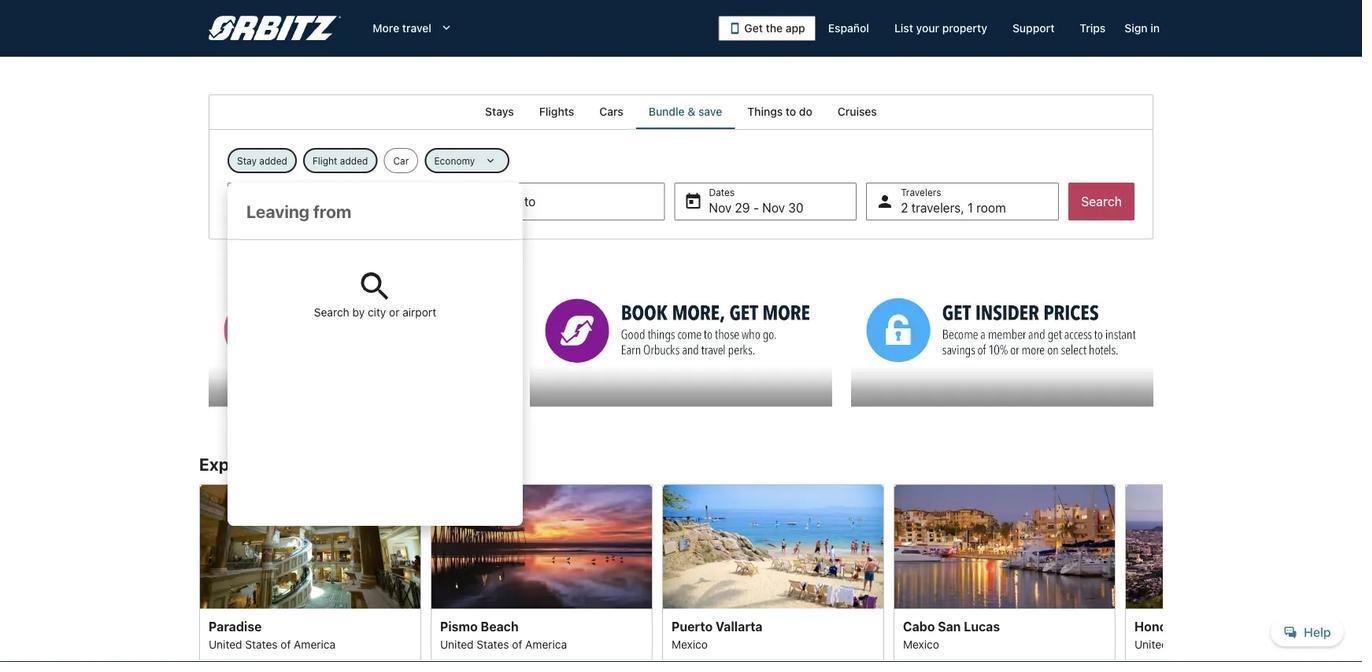 Task type: locate. For each thing, give the bounding box(es) containing it.
tab list
[[209, 94, 1153, 129]]

search for search
[[1081, 194, 1122, 209]]

america inside pismo beach united states of america
[[525, 637, 567, 650]]

beach
[[481, 619, 519, 634]]

1 horizontal spatial in
[[1150, 22, 1160, 35]]

bundle & save
[[649, 105, 722, 118]]

america
[[294, 637, 335, 650], [525, 637, 567, 650], [1220, 637, 1261, 650]]

explore
[[199, 454, 260, 474]]

airport
[[402, 306, 436, 319]]

1 nov from the left
[[709, 200, 732, 215]]

or
[[389, 306, 399, 319]]

added right stay
[[259, 155, 287, 166]]

0 horizontal spatial states
[[245, 637, 278, 650]]

stays link
[[473, 94, 527, 129]]

states inside pismo beach united states of america
[[477, 637, 509, 650]]

nov
[[709, 200, 732, 215], [762, 200, 785, 215]]

1 horizontal spatial added
[[340, 155, 368, 166]]

room
[[976, 200, 1006, 215]]

2 horizontal spatial of
[[1206, 637, 1217, 650]]

2 horizontal spatial america
[[1220, 637, 1261, 650]]

things to do link
[[735, 94, 825, 129]]

2 america from the left
[[525, 637, 567, 650]]

united inside the honolulu united states of america
[[1134, 637, 1168, 650]]

2 travelers, 1 room button
[[866, 183, 1059, 220]]

0 horizontal spatial added
[[259, 155, 287, 166]]

1 added from the left
[[259, 155, 287, 166]]

to
[[786, 105, 796, 118]]

save
[[698, 105, 722, 118]]

1 of from the left
[[281, 637, 291, 650]]

nov right -
[[762, 200, 785, 215]]

in right sign
[[1150, 22, 1160, 35]]

united inside paradise united states of america
[[209, 637, 242, 650]]

list your property link
[[882, 14, 1000, 43]]

las vegas featuring interior views image
[[199, 484, 421, 609]]

travel
[[402, 22, 431, 35]]

2 of from the left
[[512, 637, 522, 650]]

your
[[916, 22, 939, 35]]

united down paradise on the left bottom
[[209, 637, 242, 650]]

united down honolulu
[[1134, 637, 1168, 650]]

pismo
[[440, 619, 478, 634]]

puerto vallarta showing a beach, general coastal views and kayaking or canoeing image
[[662, 484, 884, 609]]

get the app link
[[718, 16, 815, 41]]

1 states from the left
[[245, 637, 278, 650]]

2 united from the left
[[440, 637, 474, 650]]

explore stays in trending destinations main content
[[0, 94, 1362, 662]]

bundle
[[649, 105, 685, 118]]

1 mexico from the left
[[672, 637, 708, 650]]

3 of from the left
[[1206, 637, 1217, 650]]

1 horizontal spatial states
[[477, 637, 509, 650]]

app
[[786, 22, 805, 35]]

pismo beach united states of america
[[440, 619, 567, 650]]

states
[[245, 637, 278, 650], [477, 637, 509, 650], [1171, 637, 1203, 650]]

get the app
[[744, 22, 805, 35]]

0 vertical spatial search
[[1081, 194, 1122, 209]]

search inside the search button
[[1081, 194, 1122, 209]]

0 horizontal spatial in
[[311, 454, 325, 474]]

of inside the honolulu united states of america
[[1206, 637, 1217, 650]]

added right 'flight'
[[340, 155, 368, 166]]

search
[[1081, 194, 1122, 209], [314, 306, 349, 319]]

cars link
[[587, 94, 636, 129]]

2 horizontal spatial states
[[1171, 637, 1203, 650]]

america for honolulu
[[1220, 637, 1261, 650]]

2 states from the left
[[477, 637, 509, 650]]

flights link
[[527, 94, 587, 129]]

tab list containing stays
[[209, 94, 1153, 129]]

states for paradise
[[245, 637, 278, 650]]

bundle & save link
[[636, 94, 735, 129]]

1 horizontal spatial of
[[512, 637, 522, 650]]

mexico down cabo
[[903, 637, 939, 650]]

0 vertical spatial in
[[1150, 22, 1160, 35]]

1 horizontal spatial nov
[[762, 200, 785, 215]]

mexico inside puerto vallarta mexico
[[672, 637, 708, 650]]

mexico
[[672, 637, 708, 650], [903, 637, 939, 650]]

&
[[688, 105, 695, 118]]

tab list inside explore stays in trending destinations "main content"
[[209, 94, 1153, 129]]

search by city or airport
[[314, 306, 436, 319]]

2 added from the left
[[340, 155, 368, 166]]

1 horizontal spatial search
[[1081, 194, 1122, 209]]

mexico down the puerto
[[672, 637, 708, 650]]

honolulu
[[1134, 619, 1189, 634]]

0 horizontal spatial of
[[281, 637, 291, 650]]

added
[[259, 155, 287, 166], [340, 155, 368, 166]]

marina cabo san lucas which includes a marina, a coastal town and night scenes image
[[894, 484, 1116, 609]]

things to do
[[747, 105, 812, 118]]

get
[[744, 22, 763, 35]]

united inside pismo beach united states of america
[[440, 637, 474, 650]]

united
[[209, 637, 242, 650], [440, 637, 474, 650], [1134, 637, 1168, 650]]

sign
[[1124, 22, 1148, 35]]

puerto
[[672, 619, 713, 634]]

1 horizontal spatial opens in a new window image
[[529, 277, 543, 292]]

states inside the honolulu united states of america
[[1171, 637, 1203, 650]]

español
[[828, 22, 869, 35]]

1 horizontal spatial america
[[525, 637, 567, 650]]

america inside paradise united states of america
[[294, 637, 335, 650]]

search for search by city or airport
[[314, 306, 349, 319]]

states down paradise on the left bottom
[[245, 637, 278, 650]]

of inside pismo beach united states of america
[[512, 637, 522, 650]]

cabo san lucas mexico
[[903, 619, 1000, 650]]

states inside paradise united states of america
[[245, 637, 278, 650]]

3 states from the left
[[1171, 637, 1203, 650]]

1 horizontal spatial mexico
[[903, 637, 939, 650]]

added for flight added
[[340, 155, 368, 166]]

property
[[942, 22, 987, 35]]

of
[[281, 637, 291, 650], [512, 637, 522, 650], [1206, 637, 1217, 650]]

the
[[766, 22, 783, 35]]

in
[[1150, 22, 1160, 35], [311, 454, 325, 474]]

lucas
[[964, 619, 1000, 634]]

0 horizontal spatial opens in a new window image
[[208, 277, 222, 292]]

trips
[[1080, 22, 1106, 35]]

2 horizontal spatial united
[[1134, 637, 1168, 650]]

of inside paradise united states of america
[[281, 637, 291, 650]]

3 america from the left
[[1220, 637, 1261, 650]]

united down pismo
[[440, 637, 474, 650]]

support link
[[1000, 14, 1067, 43]]

orbitz logo image
[[209, 16, 341, 41]]

1 america from the left
[[294, 637, 335, 650]]

nov 29 - nov 30
[[709, 200, 804, 215]]

0 horizontal spatial united
[[209, 637, 242, 650]]

1 vertical spatial in
[[311, 454, 325, 474]]

united for paradise
[[209, 637, 242, 650]]

nov left 29
[[709, 200, 732, 215]]

0 horizontal spatial mexico
[[672, 637, 708, 650]]

2
[[901, 200, 908, 215]]

1 united from the left
[[209, 637, 242, 650]]

america inside the honolulu united states of america
[[1220, 637, 1261, 650]]

opens in a new window image
[[208, 277, 222, 292], [529, 277, 543, 292]]

sign in button
[[1118, 14, 1166, 43]]

2 mexico from the left
[[903, 637, 939, 650]]

1 horizontal spatial united
[[440, 637, 474, 650]]

2 nov from the left
[[762, 200, 785, 215]]

1 vertical spatial search
[[314, 306, 349, 319]]

0 horizontal spatial america
[[294, 637, 335, 650]]

trending
[[329, 454, 398, 474]]

0 horizontal spatial search
[[314, 306, 349, 319]]

states down honolulu
[[1171, 637, 1203, 650]]

0 horizontal spatial nov
[[709, 200, 732, 215]]

things
[[747, 105, 783, 118]]

3 united from the left
[[1134, 637, 1168, 650]]

states down beach
[[477, 637, 509, 650]]

in inside dropdown button
[[1150, 22, 1160, 35]]

in right stays
[[311, 454, 325, 474]]



Task type: vqa. For each thing, say whether or not it's contained in the screenshot.
sign in
yes



Task type: describe. For each thing, give the bounding box(es) containing it.
economy button
[[425, 148, 510, 173]]

in inside "main content"
[[311, 454, 325, 474]]

support
[[1012, 22, 1055, 35]]

economy
[[434, 155, 475, 166]]

-
[[753, 200, 759, 215]]

sign in
[[1124, 22, 1160, 35]]

vallarta
[[716, 619, 763, 634]]

2 travelers, 1 room
[[901, 200, 1006, 215]]

paradise
[[209, 619, 262, 634]]

list
[[894, 22, 913, 35]]

stays
[[485, 105, 514, 118]]

list your property
[[894, 22, 987, 35]]

explore stays in trending destinations
[[199, 454, 502, 474]]

trips link
[[1067, 14, 1118, 43]]

do
[[799, 105, 812, 118]]

city
[[368, 306, 386, 319]]

makiki - lower punchbowl - tantalus showing landscape views, a sunset and a city image
[[1125, 484, 1347, 609]]

america for paradise
[[294, 637, 335, 650]]

car
[[393, 155, 409, 166]]

pismo beach featuring a sunset, views and tropical scenes image
[[431, 484, 653, 609]]

more travel button
[[360, 14, 466, 43]]

download the app button image
[[729, 22, 741, 35]]

1 opens in a new window image from the left
[[208, 277, 222, 292]]

Leaving from text field
[[228, 183, 523, 239]]

san
[[938, 619, 961, 634]]

2 opens in a new window image from the left
[[529, 277, 543, 292]]

cruises
[[838, 105, 877, 118]]

flight
[[312, 155, 337, 166]]

flight added
[[312, 155, 368, 166]]

honolulu united states of america
[[1134, 619, 1261, 650]]

united for honolulu
[[1134, 637, 1168, 650]]

of for paradise
[[281, 637, 291, 650]]

español button
[[815, 14, 882, 43]]

travelers,
[[911, 200, 964, 215]]

show previous card image
[[190, 563, 209, 582]]

puerto vallarta mexico
[[672, 619, 763, 650]]

show next card image
[[1153, 563, 1172, 582]]

more
[[373, 22, 399, 35]]

1
[[968, 200, 973, 215]]

stay
[[237, 155, 257, 166]]

cruises link
[[825, 94, 889, 129]]

stays
[[264, 454, 307, 474]]

paradise united states of america
[[209, 619, 335, 650]]

more travel
[[373, 22, 431, 35]]

30
[[788, 200, 804, 215]]

states for honolulu
[[1171, 637, 1203, 650]]

flights
[[539, 105, 574, 118]]

search button
[[1068, 183, 1134, 220]]

destinations
[[401, 454, 502, 474]]

by
[[352, 306, 365, 319]]

of for honolulu
[[1206, 637, 1217, 650]]

added for stay added
[[259, 155, 287, 166]]

29
[[735, 200, 750, 215]]

cars
[[599, 105, 623, 118]]

mexico inside cabo san lucas mexico
[[903, 637, 939, 650]]

stay added
[[237, 155, 287, 166]]

nov 29 - nov 30 button
[[674, 183, 857, 220]]

cabo
[[903, 619, 935, 634]]



